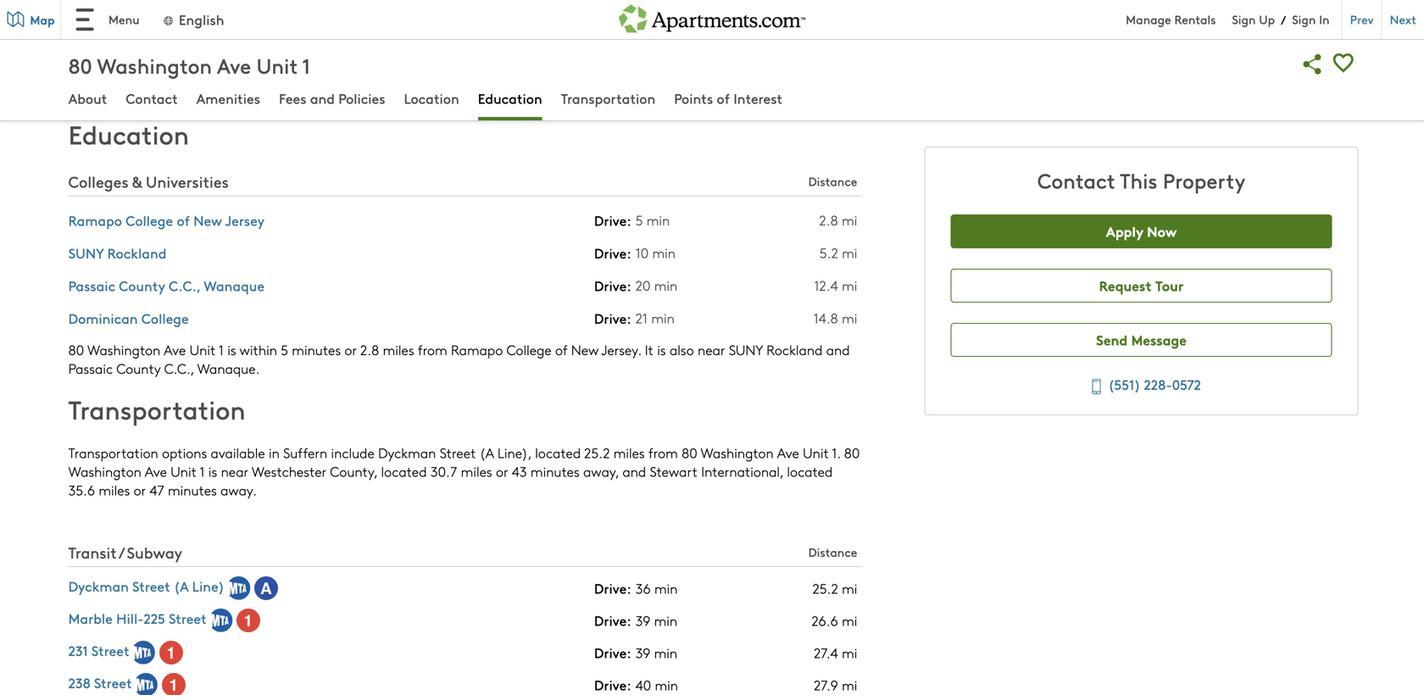 Task type: locate. For each thing, give the bounding box(es) containing it.
near right 'also'
[[698, 340, 725, 359]]

location button
[[404, 89, 459, 111]]

drive: 39 min for marble hill-225 street
[[594, 611, 678, 630]]

of down universities
[[177, 211, 190, 230]]

min inside drive: 40 min
[[655, 676, 678, 694]]

college for ramapo
[[126, 211, 173, 230]]

0 vertical spatial dyckman
[[378, 444, 436, 462]]

0 vertical spatial 39
[[636, 611, 651, 630]]

dyckman up marble
[[68, 576, 129, 596]]

1 image for marble hill-225 street
[[237, 609, 260, 632]]

the down packed
[[166, 4, 186, 23]]

1 vertical spatial suffern
[[283, 444, 328, 462]]

dominican college
[[68, 309, 189, 328]]

new left 'jersey.'
[[571, 340, 599, 359]]

available
[[211, 444, 265, 462]]

including
[[490, 0, 546, 4]]

contact this property
[[1038, 166, 1246, 194]]

1 horizontal spatial or
[[345, 340, 357, 359]]

rockland
[[107, 243, 167, 262], [767, 340, 823, 359]]

transit / subway
[[68, 542, 182, 563]]

0 horizontal spatial rockland
[[107, 243, 167, 262]]

4 mi from the top
[[842, 309, 858, 328]]

1 vertical spatial 5
[[281, 340, 288, 359]]

0 vertical spatial 5
[[636, 211, 643, 230]]

c.c., left wanaque
[[169, 276, 201, 295]]

within
[[240, 340, 277, 359]]

is
[[138, 0, 147, 4], [227, 340, 236, 359], [657, 340, 666, 359], [208, 462, 217, 481]]

/ right up
[[1281, 11, 1287, 28]]

street right 238
[[94, 673, 132, 692]]

min right '10' in the left top of the page
[[653, 244, 676, 262]]

5 right within
[[281, 340, 288, 359]]

0 vertical spatial of
[[717, 89, 730, 108]]

27.4 mi
[[814, 643, 858, 662]]

1 vertical spatial /
[[119, 542, 123, 563]]

transportation inside 'transportation options available in suffern include dyckman street (a line), located 25.2 miles from 80 washington ave unit 1. 80 washington ave unit 1 is near westchester county, located 30.7 miles or 43 minutes away, and stewart international, located 35.6 miles or 47 minutes away.'
[[68, 444, 158, 462]]

provides
[[546, 4, 596, 23]]

located left 30.7 at bottom left
[[381, 462, 427, 481]]

6 drive: from the top
[[594, 611, 632, 630]]

0 horizontal spatial about
[[68, 89, 107, 108]]

1 39 from the top
[[636, 611, 651, 630]]

25.2 left stewart
[[584, 444, 610, 462]]

passaic county c.c., wanaque
[[68, 276, 265, 295]]

0 horizontal spatial near
[[221, 462, 249, 481]]

next
[[1390, 11, 1417, 27]]

mi right 27.4
[[842, 643, 858, 662]]

2 mi from the top
[[842, 244, 858, 262]]

2 sign from the left
[[1293, 11, 1316, 28]]

located right 'international,'
[[787, 462, 833, 481]]

2 horizontal spatial 1
[[302, 51, 311, 79]]

in
[[1320, 11, 1330, 28]]

theater,
[[674, 0, 724, 4]]

5 drive: from the top
[[594, 579, 632, 598]]

located
[[535, 444, 581, 462], [381, 462, 427, 481], [787, 462, 833, 481]]

min right 40
[[655, 676, 678, 694]]

mi
[[842, 211, 858, 230], [842, 244, 858, 262], [842, 276, 858, 295], [842, 309, 858, 328], [842, 579, 858, 598], [842, 611, 858, 630], [842, 643, 858, 662], [842, 676, 858, 694]]

5 mi from the top
[[842, 579, 858, 598]]

suffern
[[185, 72, 232, 91], [283, 444, 328, 462]]

min inside drive: 36 min
[[655, 579, 678, 598]]

(a left line)
[[174, 576, 189, 596]]

new york mta subway image for marble hill-225 street
[[211, 609, 233, 632]]

mi up the 5.2 mi
[[842, 211, 858, 230]]

1 drive: from the top
[[594, 211, 632, 230]]

39 up 40
[[636, 643, 651, 662]]

mi right 26.6
[[842, 611, 858, 630]]

located right 43
[[535, 444, 581, 462]]

min up drive: 40 min
[[654, 643, 678, 662]]

manhattan
[[650, 23, 720, 42]]

1 horizontal spatial education
[[478, 89, 543, 108]]

minutes right 47
[[168, 481, 217, 499]]

1 for 80 washington ave unit 1 is within 5 minutes or 2.8 miles from ramapo college of new jersey. it is also near suny rockland and passaic county c.c., wanaque.
[[219, 340, 224, 359]]

new left the jersey
[[194, 211, 222, 230]]

new york mta subway image down marble hill-225 street "link"
[[134, 641, 156, 665]]

about right more
[[143, 72, 182, 91]]

5
[[636, 211, 643, 230], [281, 340, 288, 359]]

street for 238 street
[[94, 673, 132, 692]]

new york mta subway image
[[211, 609, 233, 632], [134, 641, 156, 665], [136, 673, 158, 695]]

0 vertical spatial from
[[418, 340, 447, 359]]

min right 20
[[654, 276, 678, 295]]

1 horizontal spatial suny
[[729, 340, 763, 359]]

thirty
[[819, 23, 853, 42]]

1 image for 231 street
[[159, 641, 183, 665]]

message
[[1132, 330, 1187, 349]]

or inside 80 washington ave unit 1 is within 5 minutes or 2.8 miles from ramapo college of new jersey. it is also near suny rockland and passaic county c.c., wanaque.
[[345, 340, 357, 359]]

min right 21
[[652, 309, 675, 328]]

1 vertical spatial college
[[141, 309, 189, 328]]

1 vertical spatial county
[[116, 359, 161, 378]]

drive: left 20
[[594, 276, 632, 295]]

1 left 'available'
[[200, 462, 205, 481]]

0 vertical spatial 1
[[302, 51, 311, 79]]

min for 2.8
[[647, 211, 670, 230]]

unit right 47
[[171, 462, 197, 481]]

mi right 5.2
[[842, 244, 858, 262]]

7 mi from the top
[[842, 643, 858, 662]]

1 horizontal spatial /
[[1281, 11, 1287, 28]]

1 vertical spatial of
[[177, 211, 190, 230]]

1 horizontal spatial of
[[556, 340, 568, 359]]

county up dominican college in the left of the page
[[119, 276, 165, 295]]

0 vertical spatial near
[[698, 340, 725, 359]]

passaic down dominican
[[68, 359, 113, 378]]

transit
[[68, 542, 117, 563]]

min down drive: 36 min
[[654, 611, 678, 630]]

min for 14.8
[[652, 309, 675, 328]]

contact down 80 washington ave unit 1 at the top left of the page
[[126, 89, 178, 108]]

1 inside 'transportation options available in suffern include dyckman street (a line), located 25.2 miles from 80 washington ave unit 1. 80 washington ave unit 1 is near westchester county, located 30.7 miles or 43 minutes away, and stewart international, located 35.6 miles or 47 minutes away.'
[[200, 462, 205, 481]]

0 vertical spatial 25.2
[[584, 444, 610, 462]]

0 vertical spatial transportation
[[561, 89, 656, 108]]

drive: down drive: 36 min
[[594, 611, 632, 630]]

1 up fees
[[302, 51, 311, 79]]

of
[[717, 89, 730, 108], [177, 211, 190, 230], [556, 340, 568, 359]]

0 horizontal spatial contact
[[126, 89, 178, 108]]

drive: for 27.4 mi
[[594, 643, 632, 662]]

street for 231 street
[[91, 641, 129, 660]]

see
[[603, 23, 623, 42]]

line),
[[498, 444, 532, 462]]

225
[[144, 609, 165, 628]]

min up '10' in the left top of the page
[[647, 211, 670, 230]]

mi right 12.4
[[842, 276, 858, 295]]

drive: for 5.2 mi
[[594, 243, 632, 262]]

1 vertical spatial ramapo
[[451, 340, 503, 359]]

rockland down 14.8
[[767, 340, 823, 359]]

/ right transit
[[119, 542, 123, 563]]

27.4
[[814, 643, 839, 662]]

5 inside 80 washington ave unit 1 is within 5 minutes or 2.8 miles from ramapo college of new jersey. it is also near suny rockland and passaic county c.c., wanaque.
[[281, 340, 288, 359]]

0 vertical spatial /
[[1281, 11, 1287, 28]]

min inside drive: 20 min
[[654, 276, 678, 295]]

0 horizontal spatial 25.2
[[584, 444, 610, 462]]

architecture,
[[409, 0, 487, 4]]

passaic county c.c., wanaque link
[[68, 276, 265, 295]]

8 mi from the top
[[842, 676, 858, 694]]

education down the you
[[478, 89, 543, 108]]

1 vertical spatial drive: 39 min
[[594, 643, 678, 662]]

and down 14.8 mi
[[827, 340, 850, 359]]

1 vertical spatial transportation
[[68, 391, 246, 427]]

1 vertical spatial near
[[221, 462, 249, 481]]

1 vertical spatial away.
[[221, 481, 257, 499]]

1 horizontal spatial 5
[[636, 211, 643, 230]]

1 vertical spatial passaic
[[68, 359, 113, 378]]

2 drive: 39 min from the top
[[594, 643, 678, 662]]

2 39 from the top
[[636, 643, 651, 662]]

menu button
[[61, 0, 153, 39]]

about left more
[[68, 89, 107, 108]]

sign left up
[[1233, 11, 1256, 28]]

outdoors
[[194, 23, 248, 42]]

0572
[[1173, 375, 1202, 394]]

1 horizontal spatial rockland
[[767, 340, 823, 359]]

12.4 mi
[[815, 276, 858, 295]]

request tour
[[1100, 276, 1184, 295]]

for
[[145, 4, 162, 23]]

1 horizontal spatial 1
[[219, 340, 224, 359]]

new
[[194, 211, 222, 230], [571, 340, 599, 359]]

36
[[636, 579, 651, 598]]

1 image
[[237, 609, 260, 632], [159, 641, 183, 665]]

policies
[[339, 89, 385, 108]]

contact
[[126, 89, 178, 108], [1038, 166, 1116, 194]]

it
[[645, 340, 654, 359]]

ramapo
[[68, 211, 122, 230], [451, 340, 503, 359]]

c.c., left wanaque.
[[164, 359, 194, 378]]

1 vertical spatial 1 image
[[159, 641, 183, 665]]

80
[[68, 51, 92, 79], [68, 340, 84, 359], [682, 444, 698, 462], [844, 444, 860, 462]]

college
[[126, 211, 173, 230], [141, 309, 189, 328], [507, 340, 552, 359]]

suny
[[68, 243, 104, 262], [729, 340, 763, 359]]

mi right 14.8
[[842, 309, 858, 328]]

1 vertical spatial suny
[[729, 340, 763, 359]]

0 horizontal spatial 1
[[200, 462, 205, 481]]

county down dominican college in the left of the page
[[116, 359, 161, 378]]

0 horizontal spatial dyckman
[[68, 576, 129, 596]]

min inside the "drive: 21 min"
[[652, 309, 675, 328]]

1 vertical spatial 1
[[219, 340, 224, 359]]

get
[[170, 23, 190, 42]]

1 vertical spatial new york mta subway image
[[134, 641, 156, 665]]

40
[[636, 676, 651, 694]]

0 horizontal spatial /
[[119, 542, 123, 563]]

apply now button
[[951, 215, 1333, 248]]

&
[[132, 171, 142, 192]]

0 vertical spatial 1 image
[[237, 609, 260, 632]]

0 vertical spatial suny
[[68, 243, 104, 262]]

learn
[[68, 72, 104, 91]]

2 horizontal spatial or
[[496, 462, 508, 481]]

c.c., inside 80 washington ave unit 1 is within 5 minutes or 2.8 miles from ramapo college of new jersey. it is also near suny rockland and passaic county c.c., wanaque.
[[164, 359, 194, 378]]

2 passaic from the top
[[68, 359, 113, 378]]

0 vertical spatial contact
[[126, 89, 178, 108]]

0 horizontal spatial 5
[[281, 340, 288, 359]]

1 vertical spatial education
[[68, 116, 189, 151]]

drive: 39 min down drive: 36 min
[[594, 611, 678, 630]]

street right "231"
[[91, 641, 129, 660]]

minutes right 43
[[531, 462, 580, 481]]

the up provides
[[549, 0, 570, 4]]

washington right stewart
[[701, 444, 774, 462]]

228-
[[1144, 375, 1173, 394]]

new york mta subway image left 1 image
[[136, 673, 158, 695]]

0 vertical spatial c.c.,
[[169, 276, 201, 295]]

2 distance from the top
[[809, 544, 858, 561]]

transportation for transportation options available in suffern include dyckman street (a line), located 25.2 miles from 80 washington ave unit 1. 80 washington ave unit 1 is near westchester county, located 30.7 miles or 43 minutes away, and stewart international, located 35.6 miles or 47 minutes away.
[[68, 444, 158, 462]]

suffern inside 'transportation options available in suffern include dyckman street (a line), located 25.2 miles from 80 washington ave unit 1. 80 washington ave unit 1 is near westchester county, located 30.7 miles or 43 minutes away, and stewart international, located 35.6 miles or 47 minutes away.'
[[283, 444, 328, 462]]

transportation up options
[[68, 391, 246, 427]]

drive: for 26.6 mi
[[594, 611, 632, 630]]

endless
[[759, 4, 803, 23]]

drive: left 40
[[594, 675, 632, 695]]

0 horizontal spatial 2.8
[[360, 340, 379, 359]]

washington down dominican college link
[[87, 340, 161, 359]]

3 mi from the top
[[842, 276, 858, 295]]

and right away,
[[623, 462, 646, 481]]

8 drive: from the top
[[594, 675, 632, 695]]

(a
[[480, 444, 494, 462], [174, 576, 189, 596]]

contact for "contact" button
[[126, 89, 178, 108]]

mi up 26.6 mi
[[842, 579, 858, 598]]

1 inside 80 washington ave unit 1 is within 5 minutes or 2.8 miles from ramapo college of new jersey. it is also near suny rockland and passaic county c.c., wanaque.
[[219, 340, 224, 359]]

drive: up drive: 40 min
[[594, 643, 632, 662]]

drive: 20 min
[[594, 276, 678, 295]]

landscape
[[480, 4, 542, 23]]

drive: 36 min
[[594, 579, 678, 598]]

drive: 39 min
[[594, 611, 678, 630], [594, 643, 678, 662]]

6 mi from the top
[[842, 611, 858, 630]]

is right options
[[208, 462, 217, 481]]

minutes right within
[[292, 340, 341, 359]]

2 vertical spatial of
[[556, 340, 568, 359]]

away. down opportunities
[[103, 42, 140, 61]]

transportation button
[[561, 89, 656, 111]]

1 vertical spatial 2.8
[[360, 340, 379, 359]]

about
[[143, 72, 182, 91], [68, 89, 107, 108]]

39 down 36
[[636, 611, 651, 630]]

1 vertical spatial 25.2
[[813, 579, 839, 598]]

1 horizontal spatial about
[[143, 72, 182, 91]]

and down theater,
[[693, 4, 717, 23]]

can
[[544, 23, 567, 42]]

0 vertical spatial county
[[119, 276, 165, 295]]

suny rockland link
[[68, 243, 167, 262]]

3 drive: from the top
[[594, 276, 632, 295]]

1 vertical spatial distance
[[809, 544, 858, 561]]

1 vertical spatial new
[[571, 340, 599, 359]]

min
[[647, 211, 670, 230], [653, 244, 676, 262], [654, 276, 678, 295], [652, 309, 675, 328], [655, 579, 678, 598], [654, 611, 678, 630], [654, 643, 678, 662], [655, 676, 678, 694]]

min for 27.4
[[654, 643, 678, 662]]

2 vertical spatial transportation
[[68, 444, 158, 462]]

atop
[[366, 23, 394, 42]]

county,
[[330, 462, 378, 481]]

1 horizontal spatial contact
[[1038, 166, 1116, 194]]

1 horizontal spatial new
[[571, 340, 599, 359]]

1 mi from the top
[[842, 211, 858, 230]]

transportation down see
[[561, 89, 656, 108]]

1 horizontal spatial dyckman
[[378, 444, 436, 462]]

0 horizontal spatial located
[[381, 462, 427, 481]]

contact left the this
[[1038, 166, 1116, 194]]

mi for 27.4 mi
[[842, 643, 858, 662]]

street for dyckman street (a line)
[[132, 576, 170, 596]]

nordkop
[[398, 23, 450, 42]]

2 drive: from the top
[[594, 243, 632, 262]]

1.
[[832, 444, 841, 462]]

of right points
[[717, 89, 730, 108]]

4 drive: from the top
[[594, 309, 632, 328]]

interest
[[734, 89, 783, 108]]

near inside 80 washington ave unit 1 is within 5 minutes or 2.8 miles from ramapo college of new jersey. it is also near suny rockland and passaic county c.c., wanaque.
[[698, 340, 725, 359]]

and inside 'transportation options available in suffern include dyckman street (a line), located 25.2 miles from 80 washington ave unit 1. 80 washington ave unit 1 is near westchester county, located 30.7 miles or 43 minutes away, and stewart international, located 35.6 miles or 47 minutes away.'
[[623, 462, 646, 481]]

street up 225
[[132, 576, 170, 596]]

new inside 80 washington ave unit 1 is within 5 minutes or 2.8 miles from ramapo college of new jersey. it is also near suny rockland and passaic county c.c., wanaque.
[[571, 340, 599, 359]]

0 horizontal spatial away.
[[103, 42, 140, 61]]

from inside 80 washington ave unit 1 is within 5 minutes or 2.8 miles from ramapo college of new jersey. it is also near suny rockland and passaic county c.c., wanaque.
[[418, 340, 447, 359]]

1 horizontal spatial minutes
[[292, 340, 341, 359]]

1 vertical spatial (a
[[174, 576, 189, 596]]

passaic up dominican
[[68, 276, 115, 295]]

drive: up drive: 10 min
[[594, 211, 632, 230]]

2 vertical spatial college
[[507, 340, 552, 359]]

away. inside downtown is packed with beautifully-preserved historic architecture, including the iconic lafayette theater, which has served as a cultural hub for the community since 1924. the surrounding natural landscape provides terrific scenery and offers endless opportunities to get outdoors and explore—from atop nordkop mountain, you can even see the manhattan skyline, roughly thirty miles away.
[[103, 42, 140, 61]]

25.2
[[584, 444, 610, 462], [813, 579, 839, 598]]

passaic
[[68, 276, 115, 295], [68, 359, 113, 378]]

lafayette
[[612, 0, 671, 4]]

1 horizontal spatial ramapo
[[451, 340, 503, 359]]

0 vertical spatial distance
[[809, 173, 858, 190]]

0 vertical spatial passaic
[[68, 276, 115, 295]]

1 horizontal spatial from
[[649, 444, 678, 462]]

1 vertical spatial rockland
[[767, 340, 823, 359]]

1 drive: 39 min from the top
[[594, 611, 678, 630]]

0 horizontal spatial or
[[134, 481, 146, 499]]

min inside drive: 5 min
[[647, 211, 670, 230]]

/ inside the manage rentals sign up / sign in
[[1281, 11, 1287, 28]]

drive: left '10' in the left top of the page
[[594, 243, 632, 262]]

street left line),
[[440, 444, 476, 462]]

near inside 'transportation options available in suffern include dyckman street (a line), located 25.2 miles from 80 washington ave unit 1. 80 washington ave unit 1 is near westchester county, located 30.7 miles or 43 minutes away, and stewart international, located 35.6 miles or 47 minutes away.'
[[221, 462, 249, 481]]

ave left 1.
[[777, 444, 800, 462]]

0 horizontal spatial ramapo
[[68, 211, 122, 230]]

street inside 'transportation options available in suffern include dyckman street (a line), located 25.2 miles from 80 washington ave unit 1. 80 washington ave unit 1 is near westchester county, located 30.7 miles or 43 minutes away, and stewart international, located 35.6 miles or 47 minutes away.'
[[440, 444, 476, 462]]

mi right 27.9
[[842, 676, 858, 694]]

0 vertical spatial (a
[[480, 444, 494, 462]]

0 horizontal spatial of
[[177, 211, 190, 230]]

menu
[[109, 11, 140, 28]]

0 horizontal spatial (a
[[174, 576, 189, 596]]

and right fees
[[310, 89, 335, 108]]

mi for 14.8 mi
[[842, 309, 858, 328]]

washington down to
[[97, 51, 212, 79]]

from
[[418, 340, 447, 359], [649, 444, 678, 462]]

7 drive: from the top
[[594, 643, 632, 662]]

(a inside 'transportation options available in suffern include dyckman street (a line), located 25.2 miles from 80 washington ave unit 1. 80 washington ave unit 1 is near westchester county, located 30.7 miles or 43 minutes away, and stewart international, located 35.6 miles or 47 minutes away.'
[[480, 444, 494, 462]]

(a left line),
[[480, 444, 494, 462]]

drive: 39 min up drive: 40 min
[[594, 643, 678, 662]]

wanaque.
[[197, 359, 260, 378]]

1 vertical spatial contact
[[1038, 166, 1116, 194]]

0 horizontal spatial suffern
[[185, 72, 232, 91]]

suffern down outdoors
[[185, 72, 232, 91]]

39 for 231 street
[[636, 643, 651, 662]]

min right 36
[[655, 579, 678, 598]]

min for 12.4
[[654, 276, 678, 295]]

1 horizontal spatial away.
[[221, 481, 257, 499]]

1 horizontal spatial 1 image
[[237, 609, 260, 632]]

ave inside 80 washington ave unit 1 is within 5 minutes or 2.8 miles from ramapo college of new jersey. it is also near suny rockland and passaic county c.c., wanaque.
[[164, 340, 186, 359]]

0 horizontal spatial 1 image
[[159, 641, 183, 665]]

0 horizontal spatial from
[[418, 340, 447, 359]]

80 down dominican
[[68, 340, 84, 359]]

0 vertical spatial new york mta subway image
[[211, 609, 233, 632]]

and
[[693, 4, 717, 23], [252, 23, 275, 42], [310, 89, 335, 108], [827, 340, 850, 359], [623, 462, 646, 481]]

transportation up 35.6
[[68, 444, 158, 462]]

ave down dominican college link
[[164, 340, 186, 359]]

0 horizontal spatial suny
[[68, 243, 104, 262]]

cultural
[[68, 4, 114, 23]]

education down "contact" button
[[68, 116, 189, 151]]

1 horizontal spatial suffern
[[283, 444, 328, 462]]

mi for 25.2 mi
[[842, 579, 858, 598]]

new york mta subway image for 238 street
[[136, 673, 158, 695]]

1 distance from the top
[[809, 173, 858, 190]]

min inside drive: 10 min
[[653, 244, 676, 262]]

1 left within
[[219, 340, 224, 359]]

jersey
[[225, 211, 265, 230]]

new york mta subway image down new york mta subway icon
[[211, 609, 233, 632]]

47
[[150, 481, 164, 499]]

min for 27.9
[[655, 676, 678, 694]]

the
[[331, 4, 352, 23]]

and down the since
[[252, 23, 275, 42]]

college inside 80 washington ave unit 1 is within 5 minutes or 2.8 miles from ramapo college of new jersey. it is also near suny rockland and passaic county c.c., wanaque.
[[507, 340, 552, 359]]

2 vertical spatial new york mta subway image
[[136, 673, 158, 695]]

1 vertical spatial from
[[649, 444, 678, 462]]

unit left within
[[190, 340, 216, 359]]

as
[[835, 0, 848, 4]]

ramapo college of new jersey
[[68, 211, 265, 230]]

0 vertical spatial rockland
[[107, 243, 167, 262]]

from inside 'transportation options available in suffern include dyckman street (a line), located 25.2 miles from 80 washington ave unit 1. 80 washington ave unit 1 is near westchester county, located 30.7 miles or 43 minutes away, and stewart international, located 35.6 miles or 47 minutes away.'
[[649, 444, 678, 462]]

5 up '10' in the left top of the page
[[636, 211, 643, 230]]

dyckman right include on the bottom
[[378, 444, 436, 462]]

drive: for 25.2 mi
[[594, 579, 632, 598]]



Task type: vqa. For each thing, say whether or not it's contained in the screenshot.


Task type: describe. For each thing, give the bounding box(es) containing it.
new york mta subway image
[[229, 576, 251, 600]]

points of interest
[[674, 89, 783, 108]]

1 horizontal spatial 25.2
[[813, 579, 839, 598]]

26.6
[[812, 611, 839, 630]]

2.8 mi
[[820, 211, 858, 230]]

0 horizontal spatial new
[[194, 211, 222, 230]]

tour
[[1156, 276, 1184, 295]]

amenities
[[196, 89, 260, 108]]

1 image
[[162, 673, 186, 695]]

transportation options available in suffern include dyckman street (a line), located 25.2 miles from 80 washington ave unit 1. 80 washington ave unit 1 is near westchester county, located 30.7 miles or 43 minutes away, and stewart international, located 35.6 miles or 47 minutes away.
[[68, 444, 860, 499]]

rockland inside 80 washington ave unit 1 is within 5 minutes or 2.8 miles from ramapo college of new jersey. it is also near suny rockland and passaic county c.c., wanaque.
[[767, 340, 823, 359]]

is inside 'transportation options available in suffern include dyckman street (a line), located 25.2 miles from 80 washington ave unit 1. 80 washington ave unit 1 is near westchester county, located 30.7 miles or 43 minutes away, and stewart international, located 35.6 miles or 47 minutes away.'
[[208, 462, 217, 481]]

1 horizontal spatial the
[[549, 0, 570, 4]]

passaic inside 80 washington ave unit 1 is within 5 minutes or 2.8 miles from ramapo college of new jersey. it is also near suny rockland and passaic county c.c., wanaque.
[[68, 359, 113, 378]]

to
[[154, 23, 166, 42]]

prev
[[1351, 11, 1374, 27]]

mi for 12.4 mi
[[842, 276, 858, 295]]

ramapo college of new jersey link
[[68, 211, 265, 230]]

min for 25.2
[[655, 579, 678, 598]]

dyckman inside 'transportation options available in suffern include dyckman street (a line), located 25.2 miles from 80 washington ave unit 1. 80 washington ave unit 1 is near westchester county, located 30.7 miles or 43 minutes away, and stewart international, located 35.6 miles or 47 minutes away.'
[[378, 444, 436, 462]]

ave up 'amenities'
[[217, 51, 251, 79]]

request tour button
[[951, 269, 1333, 303]]

2.8 inside 80 washington ave unit 1 is within 5 minutes or 2.8 miles from ramapo college of new jersey. it is also near suny rockland and passaic county c.c., wanaque.
[[360, 340, 379, 359]]

stewart
[[650, 462, 698, 481]]

manage rentals sign up / sign in
[[1126, 11, 1330, 28]]

20
[[636, 276, 651, 295]]

(551) 228-0572
[[1109, 375, 1202, 394]]

(551)
[[1109, 375, 1141, 394]]

drive: 10 min
[[594, 243, 676, 262]]

2 horizontal spatial located
[[787, 462, 833, 481]]

2 horizontal spatial the
[[626, 23, 647, 42]]

80 up the about button
[[68, 51, 92, 79]]

contact for contact this property
[[1038, 166, 1116, 194]]

learn more about suffern
[[68, 72, 236, 91]]

include
[[331, 444, 375, 462]]

surrounding
[[356, 4, 429, 23]]

up
[[1260, 11, 1276, 28]]

washington left 47
[[68, 462, 142, 481]]

packed
[[151, 0, 195, 4]]

drive: 21 min
[[594, 309, 675, 328]]

learn more about suffern link
[[68, 72, 249, 91]]

5.2
[[820, 244, 839, 262]]

1 for 80 washington ave unit 1
[[302, 51, 311, 79]]

explore—from
[[279, 23, 362, 42]]

drive: for 2.8 mi
[[594, 211, 632, 230]]

washington inside 80 washington ave unit 1 is within 5 minutes or 2.8 miles from ramapo college of new jersey. it is also near suny rockland and passaic county c.c., wanaque.
[[87, 340, 161, 359]]

1 horizontal spatial located
[[535, 444, 581, 462]]

1 sign from the left
[[1233, 11, 1256, 28]]

apartments.com logo image
[[619, 0, 806, 33]]

5 inside drive: 5 min
[[636, 211, 643, 230]]

next link
[[1382, 0, 1425, 39]]

80 left 'international,'
[[682, 444, 698, 462]]

community
[[190, 4, 260, 23]]

wanaque
[[204, 276, 265, 295]]

has
[[767, 0, 788, 4]]

drive: for 12.4 mi
[[594, 276, 632, 295]]

downtown is packed with beautifully-preserved historic architecture, including the iconic lafayette theater, which has served as a cultural hub for the community since 1924. the surrounding natural landscape provides terrific scenery and offers endless opportunities to get outdoors and explore—from atop nordkop mountain, you can even see the manhattan skyline, roughly thirty miles away.
[[68, 0, 860, 61]]

of inside button
[[717, 89, 730, 108]]

historic
[[361, 0, 405, 4]]

ave right 35.6
[[145, 462, 167, 481]]

0 vertical spatial suffern
[[185, 72, 232, 91]]

27.9
[[814, 676, 839, 694]]

marble hill-225 street
[[68, 609, 207, 628]]

231
[[68, 641, 88, 660]]

send
[[1097, 330, 1128, 349]]

unit inside 80 washington ave unit 1 is within 5 minutes or 2.8 miles from ramapo college of new jersey. it is also near suny rockland and passaic county c.c., wanaque.
[[190, 340, 216, 359]]

231 street link
[[68, 641, 129, 660]]

0 vertical spatial education
[[478, 89, 543, 108]]

a image
[[255, 576, 278, 600]]

new york mta subway image for 231 street
[[134, 641, 156, 665]]

80 washington ave unit 1
[[68, 51, 311, 79]]

now
[[1147, 221, 1177, 241]]

is right it
[[657, 340, 666, 359]]

mi for 27.9 mi
[[842, 676, 858, 694]]

is inside downtown is packed with beautifully-preserved historic architecture, including the iconic lafayette theater, which has served as a cultural hub for the community since 1924. the surrounding natural landscape provides terrific scenery and offers endless opportunities to get outdoors and explore—from atop nordkop mountain, you can even see the manhattan skyline, roughly thirty miles away.
[[138, 0, 147, 4]]

away. inside 'transportation options available in suffern include dyckman street (a line), located 25.2 miles from 80 washington ave unit 1. 80 washington ave unit 1 is near westchester county, located 30.7 miles or 43 minutes away, and stewart international, located 35.6 miles or 47 minutes away.'
[[221, 481, 257, 499]]

238 street link
[[68, 673, 132, 692]]

14.8
[[814, 309, 839, 328]]

30.7
[[431, 462, 457, 481]]

street right 225
[[169, 609, 207, 628]]

manage
[[1126, 11, 1172, 28]]

unit up fees
[[257, 51, 298, 79]]

county inside 80 washington ave unit 1 is within 5 minutes or 2.8 miles from ramapo college of new jersey. it is also near suny rockland and passaic county c.c., wanaque.
[[116, 359, 161, 378]]

map
[[30, 11, 55, 28]]

unit left 1.
[[803, 444, 829, 462]]

2 horizontal spatial minutes
[[531, 462, 580, 481]]

send message button
[[951, 323, 1333, 357]]

drive: 5 min
[[594, 211, 670, 230]]

39 for marble hill-225 street
[[636, 611, 651, 630]]

ramapo inside 80 washington ave unit 1 is within 5 minutes or 2.8 miles from ramapo college of new jersey. it is also near suny rockland and passaic county c.c., wanaque.
[[451, 340, 503, 359]]

drive: 39 min for 231 street
[[594, 643, 678, 662]]

drive: for 14.8 mi
[[594, 309, 632, 328]]

21
[[636, 309, 648, 328]]

mi for 5.2 mi
[[842, 244, 858, 262]]

dominican
[[68, 309, 138, 328]]

away,
[[584, 462, 619, 481]]

mi for 2.8 mi
[[842, 211, 858, 230]]

transportation for transportation button
[[561, 89, 656, 108]]

miles inside downtown is packed with beautifully-preserved historic architecture, including the iconic lafayette theater, which has served as a cultural hub for the community since 1924. the surrounding natural landscape provides terrific scenery and offers endless opportunities to get outdoors and explore—from atop nordkop mountain, you can even see the manhattan skyline, roughly thirty miles away.
[[68, 42, 100, 61]]

colleges & universities
[[68, 171, 229, 192]]

5.2 mi
[[820, 244, 858, 262]]

dyckman street (a line)
[[68, 576, 225, 596]]

which
[[727, 0, 763, 4]]

about button
[[68, 89, 107, 111]]

is left within
[[227, 340, 236, 359]]

points of interest button
[[674, 89, 783, 111]]

iconic
[[573, 0, 609, 4]]

miles inside 80 washington ave unit 1 is within 5 minutes or 2.8 miles from ramapo college of new jersey. it is also near suny rockland and passaic county c.c., wanaque.
[[383, 340, 414, 359]]

238 street
[[68, 673, 132, 692]]

options
[[162, 444, 207, 462]]

apply now
[[1106, 221, 1177, 241]]

min for 5.2
[[653, 244, 676, 262]]

location
[[404, 89, 459, 108]]

and inside 80 washington ave unit 1 is within 5 minutes or 2.8 miles from ramapo college of new jersey. it is also near suny rockland and passaic county c.c., wanaque.
[[827, 340, 850, 359]]

12.4
[[815, 276, 839, 295]]

jersey.
[[602, 340, 641, 359]]

preserved
[[299, 0, 358, 4]]

minutes inside 80 washington ave unit 1 is within 5 minutes or 2.8 miles from ramapo college of new jersey. it is also near suny rockland and passaic county c.c., wanaque.
[[292, 340, 341, 359]]

mi for 26.6 mi
[[842, 611, 858, 630]]

subway
[[127, 542, 182, 563]]

suny rockland
[[68, 243, 167, 262]]

contact button
[[126, 89, 178, 111]]

college for dominican
[[141, 309, 189, 328]]

amenities button
[[196, 89, 260, 111]]

scenery
[[643, 4, 689, 23]]

english
[[179, 10, 224, 29]]

80 inside 80 washington ave unit 1 is within 5 minutes or 2.8 miles from ramapo college of new jersey. it is also near suny rockland and passaic county c.c., wanaque.
[[68, 340, 84, 359]]

share listing image
[[1298, 49, 1329, 80]]

since
[[263, 4, 294, 23]]

dyckman street (a line) link
[[68, 576, 225, 596]]

and inside button
[[310, 89, 335, 108]]

1 vertical spatial dyckman
[[68, 576, 129, 596]]

suny inside 80 washington ave unit 1 is within 5 minutes or 2.8 miles from ramapo college of new jersey. it is also near suny rockland and passaic county c.c., wanaque.
[[729, 340, 763, 359]]

drive: 40 min
[[594, 675, 678, 695]]

0 vertical spatial ramapo
[[68, 211, 122, 230]]

request
[[1100, 276, 1152, 295]]

westchester
[[252, 462, 327, 481]]

0 horizontal spatial education
[[68, 116, 189, 151]]

1 horizontal spatial 2.8
[[820, 211, 839, 230]]

beautifully-
[[229, 0, 299, 4]]

1 passaic from the top
[[68, 276, 115, 295]]

roughly
[[771, 23, 816, 42]]

0 horizontal spatial the
[[166, 4, 186, 23]]

with
[[198, 0, 225, 4]]

min for 26.6
[[654, 611, 678, 630]]

points
[[674, 89, 713, 108]]

of inside 80 washington ave unit 1 is within 5 minutes or 2.8 miles from ramapo college of new jersey. it is also near suny rockland and passaic county c.c., wanaque.
[[556, 340, 568, 359]]

80 right 1.
[[844, 444, 860, 462]]

0 horizontal spatial minutes
[[168, 481, 217, 499]]

43
[[512, 462, 527, 481]]

25.2 inside 'transportation options available in suffern include dyckman street (a line), located 25.2 miles from 80 washington ave unit 1. 80 washington ave unit 1 is near westchester county, located 30.7 miles or 43 minutes away, and stewart international, located 35.6 miles or 47 minutes away.'
[[584, 444, 610, 462]]

sign in link
[[1293, 11, 1330, 28]]

drive: for 27.9 mi
[[594, 675, 632, 695]]

10
[[636, 244, 649, 262]]



